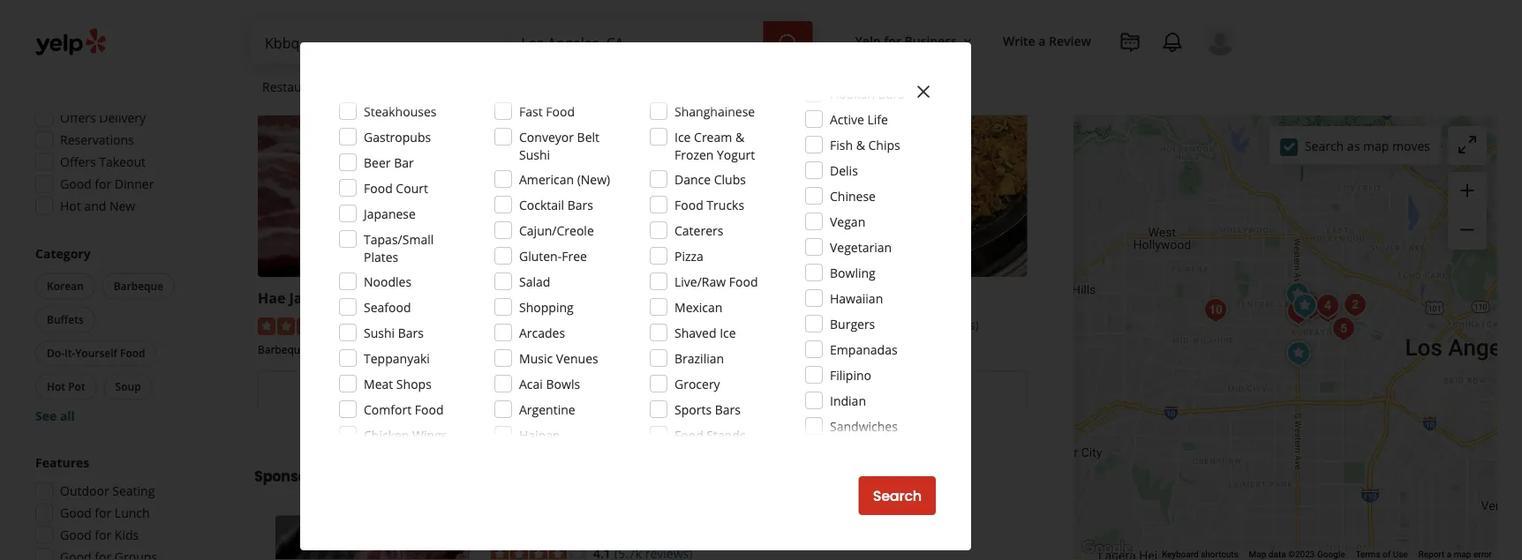 Task type: vqa. For each thing, say whether or not it's contained in the screenshot.
Gluten-
yes



Task type: locate. For each thing, give the bounding box(es) containing it.
for down offers takeout at the top left
[[95, 176, 111, 193]]

songhak korean bbq link
[[780, 289, 931, 308]]

0 horizontal spatial view business
[[333, 382, 430, 401]]

steakhouses
[[364, 103, 437, 120]]

1 horizontal spatial barbeque, korean
[[780, 343, 870, 358]]

(new)
[[577, 171, 610, 188]]

hot for hot pot
[[47, 380, 65, 395]]

bars up life
[[878, 85, 904, 102]]

yourself
[[75, 347, 117, 361]]

good up and
[[60, 176, 92, 193]]

& right the fish
[[856, 136, 865, 153]]

0 vertical spatial hot
[[60, 198, 81, 215]]

& up yogurt
[[735, 128, 745, 145]]

barbeque, down 4.6 star rating image
[[780, 343, 831, 358]]

good down outdoor
[[60, 506, 92, 522]]

1 horizontal spatial map
[[1454, 550, 1472, 560]]

japanese
[[364, 205, 416, 222]]

a for write
[[1039, 32, 1046, 49]]

map right as
[[1363, 138, 1389, 154]]

0 horizontal spatial barbeque,
[[258, 343, 309, 358]]

report
[[1419, 550, 1445, 560]]

search button
[[859, 477, 936, 516]]

1 horizontal spatial open
[[846, 411, 879, 428]]

2 open until midnight from the left
[[846, 411, 962, 428]]

terms
[[1356, 550, 1381, 560]]

1 view business from the left
[[333, 382, 430, 401]]

yelp for business button
[[848, 25, 982, 57]]

2 barbeque, korean from the left
[[780, 343, 870, 358]]

1 horizontal spatial until
[[620, 411, 645, 428]]

ice right shaved
[[720, 325, 736, 341]]

until
[[359, 411, 385, 428], [620, 411, 645, 428], [882, 411, 908, 428]]

dance clubs
[[675, 171, 746, 188]]

use
[[1393, 550, 1408, 560]]

comfort food
[[364, 401, 444, 418]]

hawaiian
[[830, 290, 883, 307]]

open
[[323, 411, 356, 428], [846, 411, 879, 428]]

for for dinner
[[95, 176, 111, 193]]

reviews) down mexican
[[673, 317, 720, 334]]

0 horizontal spatial a
[[1039, 32, 1046, 49]]

projects image
[[1120, 32, 1141, 53]]

1 horizontal spatial midnight
[[911, 411, 962, 428]]

food right the live/raw
[[729, 273, 758, 290]]

chon
[[323, 289, 360, 308]]

0 horizontal spatial search
[[873, 487, 922, 506]]

bars down (new) at the top
[[568, 196, 593, 213]]

2 view from the left
[[855, 382, 888, 401]]

view business link for chon
[[258, 372, 505, 411]]

open until midnight down indian at the bottom right of page
[[846, 411, 962, 428]]

0 horizontal spatial midnight
[[388, 411, 440, 428]]

reviews) right "(5.7k"
[[412, 317, 459, 334]]

open left comfort
[[323, 411, 356, 428]]

report a map error link
[[1419, 550, 1492, 560]]

category
[[35, 246, 91, 263]]

2 open from the left
[[846, 411, 879, 428]]

a right report
[[1447, 550, 1452, 560]]

4.1
[[360, 317, 378, 334]]

mexican
[[675, 299, 723, 316]]

0 horizontal spatial map
[[1363, 138, 1389, 154]]

korean
[[47, 279, 84, 294], [846, 289, 897, 308], [312, 343, 347, 358], [573, 343, 608, 358], [834, 343, 870, 358]]

barbeque, korean for songhak
[[780, 343, 870, 358]]

1 horizontal spatial a
[[1447, 550, 1452, 560]]

1 vertical spatial hot
[[47, 380, 65, 395]]

barbeque, for songhak
[[780, 343, 831, 358]]

open until midnight down meat
[[323, 411, 440, 428]]

business categories element
[[248, 64, 1236, 115]]

2 reviews) from the left
[[673, 317, 720, 334]]

1 vertical spatial sushi
[[364, 325, 395, 341]]

barbeque, korean down 4.6 star rating image
[[780, 343, 870, 358]]

open down indian at the bottom right of page
[[846, 411, 879, 428]]

until down empanadas
[[882, 411, 908, 428]]

for inside button
[[884, 32, 901, 49]]

salad
[[519, 273, 550, 290]]

fast food
[[519, 103, 575, 120]]

expand map image
[[1457, 134, 1478, 155]]

-
[[621, 289, 626, 308]]

barbeque button
[[102, 274, 175, 300]]

for right yelp on the top right of page
[[884, 32, 901, 49]]

map data ©2023 google
[[1249, 550, 1345, 560]]

0 horizontal spatial 4.1 star rating image
[[258, 318, 353, 336]]

conveyor
[[519, 128, 574, 145]]

2 view business link from the left
[[780, 372, 1027, 411]]

1 midnight from the left
[[388, 411, 440, 428]]

1 reviews) from the left
[[412, 317, 459, 334]]

0 vertical spatial ice
[[675, 128, 691, 145]]

0 horizontal spatial open until midnight
[[323, 411, 440, 428]]

a for report
[[1447, 550, 1452, 560]]

3 good from the top
[[60, 528, 92, 544]]

bars for cocktail bars
[[568, 196, 593, 213]]

0 horizontal spatial open
[[323, 411, 356, 428]]

sushi down conveyor
[[519, 146, 550, 163]]

None search field
[[251, 21, 816, 64]]

2 good from the top
[[60, 506, 92, 522]]

view business link for bbq
[[780, 372, 1027, 411]]

barbeque, down arcades
[[519, 343, 570, 358]]

sushi down seafood
[[364, 325, 395, 341]]

korean down the 3.9 star rating image
[[573, 343, 608, 358]]

ice up the frozen
[[675, 128, 691, 145]]

1 horizontal spatial barbeque,
[[519, 343, 570, 358]]

korean up burgers
[[846, 289, 897, 308]]

1 horizontal spatial view
[[855, 382, 888, 401]]

shanghainese
[[675, 103, 755, 120]]

1 horizontal spatial view business
[[855, 382, 953, 401]]

1 vertical spatial offers
[[60, 154, 96, 171]]

0 horizontal spatial until
[[359, 411, 385, 428]]

filipino
[[830, 367, 872, 384]]

1 view business link from the left
[[258, 372, 505, 411]]

sports bars
[[675, 401, 741, 418]]

bars
[[878, 85, 904, 102], [568, 196, 593, 213], [398, 325, 424, 341], [715, 401, 741, 418]]

see all button
[[35, 408, 75, 425]]

4.1 star rating image
[[258, 318, 353, 336], [491, 546, 586, 561]]

1 barbeque, korean from the left
[[258, 343, 347, 358]]

2 horizontal spatial until
[[882, 411, 908, 428]]

2 vertical spatial good
[[60, 528, 92, 544]]

seoul
[[579, 289, 617, 308]]

1 horizontal spatial reviews)
[[673, 317, 720, 334]]

good
[[60, 176, 92, 193], [60, 506, 92, 522], [60, 528, 92, 544]]

0 horizontal spatial ice
[[675, 128, 691, 145]]

3 barbeque, from the left
[[780, 343, 831, 358]]

1 horizontal spatial ice
[[720, 325, 736, 341]]

2 horizontal spatial barbeque,
[[780, 343, 831, 358]]

sushi
[[519, 146, 550, 163], [364, 325, 395, 341]]

2 midnight from the left
[[911, 411, 962, 428]]

good for good for kids
[[60, 528, 92, 544]]

offers down reservations
[[60, 154, 96, 171]]

reservations
[[60, 132, 134, 149]]

1 until from the left
[[359, 411, 385, 428]]

3.9 star rating image
[[519, 318, 614, 336]]

midnight
[[388, 411, 440, 428], [911, 411, 962, 428]]

reviews)
[[412, 317, 459, 334], [673, 317, 720, 334], [932, 317, 979, 334]]

business inside yelp for business button
[[905, 32, 957, 49]]

1 barbeque, from the left
[[258, 343, 309, 358]]

0 vertical spatial search
[[1305, 138, 1344, 154]]

hot for hot and new
[[60, 198, 81, 215]]

food
[[546, 103, 575, 120], [364, 180, 393, 196], [675, 196, 704, 213], [729, 273, 758, 290], [120, 347, 145, 361], [415, 401, 444, 418], [675, 427, 704, 444]]

food down dance
[[675, 196, 704, 213]]

music
[[519, 350, 553, 367]]

group
[[1448, 172, 1487, 250], [32, 245, 219, 426], [30, 455, 219, 561]]

map left error
[[1454, 550, 1472, 560]]

view business link
[[258, 372, 505, 411], [780, 372, 1027, 411]]

1 vertical spatial a
[[1447, 550, 1452, 560]]

grocery
[[675, 376, 720, 393]]

bowling
[[830, 264, 876, 281]]

1 vertical spatial search
[[873, 487, 922, 506]]

1 horizontal spatial open until midnight
[[846, 411, 962, 428]]

search dialog
[[0, 0, 1522, 561]]

(5.7k
[[381, 317, 409, 334]]

fish & chips
[[830, 136, 900, 153]]

view business for chon
[[333, 382, 430, 401]]

barbeque, korean down jang
[[258, 343, 347, 358]]

barbeque, for hae
[[258, 343, 309, 358]]

do-
[[47, 347, 64, 361]]

pizza
[[675, 248, 704, 264]]

korean inside button
[[47, 279, 84, 294]]

0 horizontal spatial barbeque, korean
[[258, 343, 347, 358]]

for down good for lunch on the left
[[95, 528, 111, 544]]

hot left pot
[[47, 380, 65, 395]]

search inside button
[[873, 487, 922, 506]]

bars for sports bars
[[715, 401, 741, 418]]

0 vertical spatial offers
[[60, 110, 96, 127]]

1 horizontal spatial view business link
[[780, 372, 1027, 411]]

view up chicken
[[333, 382, 366, 401]]

bars up teppanyaki
[[398, 325, 424, 341]]

arcades
[[519, 325, 565, 341]]

0 horizontal spatial view
[[333, 382, 366, 401]]

search
[[1305, 138, 1344, 154], [873, 487, 922, 506]]

0 vertical spatial good
[[60, 176, 92, 193]]

hot left and
[[60, 198, 81, 215]]

new
[[109, 198, 135, 215]]

search image
[[778, 33, 799, 54]]

2 barbeque, from the left
[[519, 343, 570, 358]]

food up soup
[[120, 347, 145, 361]]

hot inside button
[[47, 380, 65, 395]]

gastropubs
[[364, 128, 431, 145]]

reviews) right (397
[[932, 317, 979, 334]]

vegetarian
[[830, 239, 892, 256]]

for up 'good for kids'
[[95, 506, 111, 522]]

for for business
[[884, 32, 901, 49]]

1 open until midnight from the left
[[323, 411, 440, 428]]

dinner
[[115, 176, 154, 193]]

bars for hookah bars
[[878, 85, 904, 102]]

to
[[558, 289, 575, 308]]

3 until from the left
[[882, 411, 908, 428]]

0 vertical spatial sushi
[[519, 146, 550, 163]]

korean down category
[[47, 279, 84, 294]]

1 vertical spatial good
[[60, 506, 92, 522]]

group containing category
[[32, 245, 219, 426]]

korean down chon
[[312, 343, 347, 358]]

1 horizontal spatial search
[[1305, 138, 1344, 154]]

1 vertical spatial 4.1 star rating image
[[491, 546, 586, 561]]

a right write
[[1039, 32, 1046, 49]]

trucks
[[707, 196, 744, 213]]

0 vertical spatial map
[[1363, 138, 1389, 154]]

search left as
[[1305, 138, 1344, 154]]

meat
[[364, 376, 393, 393]]

1 open from the left
[[323, 411, 356, 428]]

business for songhak korean bbq
[[892, 382, 953, 401]]

results
[[334, 468, 385, 488]]

good down good for lunch on the left
[[60, 528, 92, 544]]

acai bowls
[[519, 376, 580, 393]]

1 view from the left
[[333, 382, 366, 401]]

order now link
[[519, 372, 766, 411]]

keyboard
[[1162, 550, 1199, 560]]

business for hae jang chon
[[369, 382, 430, 401]]

indian
[[830, 393, 866, 409]]

until down meat
[[359, 411, 385, 428]]

map for error
[[1454, 550, 1472, 560]]

good for lunch
[[60, 506, 150, 522]]

search for search
[[873, 487, 922, 506]]

songhak korean bbq image
[[1280, 277, 1316, 313]]

road to seoul - los angeles
[[519, 289, 712, 308]]

user actions element
[[841, 22, 1261, 131]]

search down sandwiches
[[873, 487, 922, 506]]

barbeque, down the hae
[[258, 343, 309, 358]]

review
[[1049, 32, 1091, 49]]

2 offers from the top
[[60, 154, 96, 171]]

dance
[[675, 171, 711, 188]]

food court
[[364, 180, 428, 196]]

search for search as map moves
[[1305, 138, 1344, 154]]

live/raw food
[[675, 273, 758, 290]]

bbq
[[900, 289, 931, 308]]

bars for sushi bars
[[398, 325, 424, 341]]

2 view business from the left
[[855, 382, 953, 401]]

3 reviews) from the left
[[932, 317, 979, 334]]

bars up stands
[[715, 401, 741, 418]]

view
[[333, 382, 366, 401], [855, 382, 888, 401]]

0 vertical spatial a
[[1039, 32, 1046, 49]]

0 horizontal spatial reviews)
[[412, 317, 459, 334]]

food inside button
[[120, 347, 145, 361]]

court
[[396, 180, 428, 196]]

0 horizontal spatial view business link
[[258, 372, 505, 411]]

gangnam station korean bbq image
[[1281, 295, 1317, 330]]

king chang - la image
[[1294, 290, 1329, 325]]

order
[[606, 382, 645, 401]]

see
[[35, 408, 57, 425]]

cocktail bars
[[519, 196, 593, 213]]

1 good from the top
[[60, 176, 92, 193]]

2 horizontal spatial reviews)
[[932, 317, 979, 334]]

a
[[1039, 32, 1046, 49], [1447, 550, 1452, 560]]

1 horizontal spatial sushi
[[519, 146, 550, 163]]

hainan
[[519, 427, 560, 444]]

beer bar
[[364, 154, 414, 171]]

1 offers from the top
[[60, 110, 96, 127]]

view up sandwiches
[[855, 382, 888, 401]]

lunch
[[115, 506, 150, 522]]

until down order
[[620, 411, 645, 428]]

offers up reservations
[[60, 110, 96, 127]]

0 horizontal spatial &
[[735, 128, 745, 145]]

soup
[[115, 380, 141, 395]]

1 vertical spatial map
[[1454, 550, 1472, 560]]



Task type: describe. For each thing, give the bounding box(es) containing it.
barbeque, korean order now
[[519, 343, 679, 401]]

pm
[[683, 411, 702, 428]]

chicken wings
[[364, 427, 447, 444]]

0 horizontal spatial sushi
[[364, 325, 395, 341]]

google
[[1317, 550, 1345, 560]]

road to seoul - los angeles link
[[519, 289, 712, 308]]

yelp
[[855, 32, 881, 49]]

restaurants link
[[248, 64, 370, 115]]

restaurants
[[262, 78, 331, 95]]

yelp for business
[[855, 32, 957, 49]]

midnight for hae jang chon
[[388, 411, 440, 428]]

cream
[[694, 128, 732, 145]]

buffets button
[[35, 307, 95, 334]]

for for lunch
[[95, 506, 111, 522]]

fast
[[519, 103, 543, 120]]

do-it-yourself food
[[47, 347, 145, 361]]

view business for bbq
[[855, 382, 953, 401]]

offers for offers takeout
[[60, 154, 96, 171]]

argentine
[[519, 401, 575, 418]]

food up conveyor
[[546, 103, 575, 120]]

food stands
[[675, 427, 746, 444]]

good for good for dinner
[[60, 176, 92, 193]]

burgers
[[830, 316, 875, 332]]

view for bbq
[[855, 382, 888, 401]]

hookah bars
[[830, 85, 904, 102]]

shaved
[[675, 325, 717, 341]]

songhak
[[780, 289, 842, 308]]

terms of use link
[[1356, 550, 1408, 560]]

good for good for lunch
[[60, 506, 92, 522]]

hae jang chon image
[[1287, 289, 1323, 324]]

group containing features
[[30, 455, 219, 561]]

barbeque
[[114, 279, 163, 294]]

bar
[[394, 154, 414, 171]]

4.6 star rating image
[[780, 318, 876, 336]]

until for hae jang chon
[[359, 411, 385, 428]]

data
[[1269, 550, 1286, 560]]

gluten-
[[519, 248, 562, 264]]

food down sports
[[675, 427, 704, 444]]

(397 reviews)
[[903, 317, 979, 334]]

hanu korean bbq image
[[1338, 288, 1373, 323]]

caterers
[[675, 222, 724, 239]]

gluten-free
[[519, 248, 587, 264]]

brazilian
[[675, 350, 724, 367]]

hae jang chon link
[[258, 289, 360, 308]]

open for jang
[[323, 411, 356, 428]]

plates
[[364, 249, 398, 265]]

ice inside ice cream & frozen yogurt
[[675, 128, 691, 145]]

notifications image
[[1162, 32, 1183, 53]]

active
[[830, 111, 864, 128]]

korean up filipino
[[834, 343, 870, 358]]

seating
[[112, 483, 155, 500]]

(4.1k reviews)
[[642, 317, 720, 334]]

see all
[[35, 408, 75, 425]]

shops
[[396, 376, 432, 393]]

barbeque, inside barbeque, korean order now
[[519, 343, 570, 358]]

chicken
[[364, 427, 409, 444]]

open until midnight for chon
[[323, 411, 440, 428]]

prime k bbq image
[[1281, 279, 1317, 314]]

outdoor seating
[[60, 483, 155, 500]]

map region
[[867, 16, 1522, 561]]

until for songhak korean bbq
[[882, 411, 908, 428]]

open until midnight for bbq
[[846, 411, 962, 428]]

google image
[[1078, 538, 1136, 561]]

close image
[[913, 81, 934, 102]]

teppanyaki
[[364, 350, 430, 367]]

bowls
[[546, 376, 580, 393]]

of
[[1383, 550, 1391, 560]]

sushi inside conveyor belt sushi
[[519, 146, 550, 163]]

belt
[[577, 128, 600, 145]]

food trucks
[[675, 196, 744, 213]]

write a review link
[[996, 25, 1099, 56]]

shortcuts
[[1201, 550, 1239, 560]]

now
[[649, 382, 679, 401]]

soowon galbi kbbq restaurant image
[[1326, 312, 1362, 347]]

gangnam station korean bbq image
[[1281, 295, 1317, 330]]

reviews) for view business
[[932, 317, 979, 334]]

road to seoul - los angeles image
[[1281, 336, 1317, 372]]

report a map error
[[1419, 550, 1492, 560]]

for for kids
[[95, 528, 111, 544]]

baekjeong - los angeles image
[[1310, 289, 1346, 324]]

wings
[[412, 427, 447, 444]]

16 chevron down v2 image
[[961, 34, 975, 48]]

barbeque, korean for hae
[[258, 343, 347, 358]]

hot pot
[[47, 380, 85, 395]]

buffets
[[47, 313, 84, 328]]

tapas/small plates
[[364, 231, 434, 265]]

genwa korean bbq mid wilshire image
[[1198, 293, 1234, 328]]

sponsored
[[254, 468, 331, 488]]

outdoor
[[60, 483, 109, 500]]

live/raw
[[675, 273, 726, 290]]

hae jang chon image
[[1287, 289, 1323, 324]]

stands
[[707, 427, 746, 444]]

hookah
[[830, 85, 875, 102]]

11:30
[[649, 411, 680, 428]]

reviews) for order now
[[673, 317, 720, 334]]

seafood
[[364, 299, 411, 316]]

hot and new
[[60, 198, 135, 215]]

noodles
[[364, 273, 412, 290]]

good for dinner
[[60, 176, 154, 193]]

1 horizontal spatial 4.1 star rating image
[[491, 546, 586, 561]]

write a review
[[1003, 32, 1091, 49]]

angeles
[[657, 289, 712, 308]]

korean inside barbeque, korean order now
[[573, 343, 608, 358]]

search as map moves
[[1305, 138, 1431, 154]]

midnight for songhak korean bbq
[[911, 411, 962, 428]]

offers for offers delivery
[[60, 110, 96, 127]]

ice cream & frozen yogurt
[[675, 128, 755, 163]]

(397
[[903, 317, 928, 334]]

1 horizontal spatial &
[[856, 136, 865, 153]]

it-
[[64, 347, 75, 361]]

0 vertical spatial 4.1 star rating image
[[258, 318, 353, 336]]

kids
[[115, 528, 139, 544]]

road to seoul - los angeles image
[[1281, 336, 1317, 372]]

view for chon
[[333, 382, 366, 401]]

ahgassi gopchang image
[[1294, 290, 1329, 325]]

venues
[[556, 350, 598, 367]]

delis
[[830, 162, 858, 179]]

songhak korean bbq
[[780, 289, 931, 308]]

zoom in image
[[1457, 180, 1478, 201]]

chinese
[[830, 188, 876, 204]]

features
[[35, 455, 89, 472]]

2 until from the left
[[620, 411, 645, 428]]

frozen
[[675, 146, 714, 163]]

©2023
[[1288, 550, 1315, 560]]

jjukku jjukku bbq image
[[1310, 293, 1346, 328]]

empanadas
[[830, 341, 898, 358]]

4.1 (5.7k reviews)
[[360, 317, 459, 334]]

tapas/small
[[364, 231, 434, 248]]

chips
[[869, 136, 900, 153]]

1 vertical spatial ice
[[720, 325, 736, 341]]

map for moves
[[1363, 138, 1389, 154]]

(4.1k
[[642, 317, 670, 334]]

meat shops
[[364, 376, 432, 393]]

food up 'wings'
[[415, 401, 444, 418]]

hae
[[258, 289, 286, 308]]

zoom out image
[[1457, 219, 1478, 241]]

food down 'beer'
[[364, 180, 393, 196]]

& inside ice cream & frozen yogurt
[[735, 128, 745, 145]]

open for korean
[[846, 411, 879, 428]]



